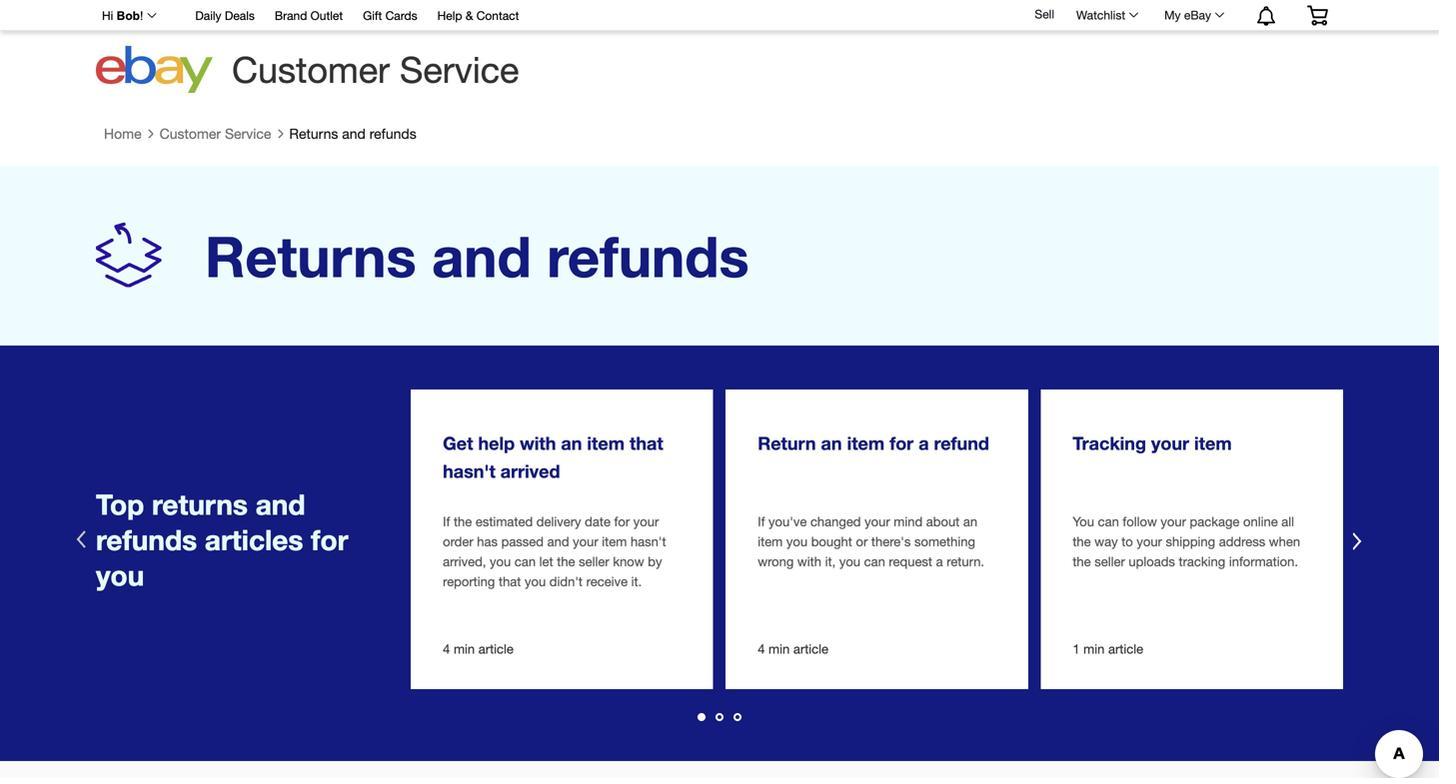 Task type: locate. For each thing, give the bounding box(es) containing it.
1 min from the left
[[454, 642, 475, 658]]

min right 1
[[1084, 642, 1105, 658]]

your up by
[[634, 514, 659, 530]]

can down or on the right of page
[[864, 554, 886, 570]]

0 horizontal spatial customer
[[160, 125, 221, 142]]

0 horizontal spatial 4
[[443, 642, 450, 658]]

refunds
[[370, 125, 417, 142], [547, 223, 749, 289], [96, 523, 197, 557]]

item up know
[[602, 534, 627, 550]]

all
[[1282, 514, 1295, 530]]

1 horizontal spatial min
[[769, 642, 790, 658]]

min down reporting at left
[[454, 642, 475, 658]]

can up way in the right of the page
[[1098, 514, 1120, 530]]

0 vertical spatial with
[[520, 433, 556, 455]]

1 horizontal spatial refunds
[[370, 125, 417, 142]]

min
[[454, 642, 475, 658], [769, 642, 790, 658], [1084, 642, 1105, 658]]

for for top returns and refunds articles for you
[[311, 523, 348, 557]]

you
[[787, 534, 808, 550], [490, 554, 511, 570], [840, 554, 861, 570], [96, 559, 144, 592], [525, 574, 546, 590]]

an right about
[[964, 514, 978, 530]]

1 horizontal spatial seller
[[1095, 554, 1126, 570]]

0 horizontal spatial service
[[225, 125, 271, 142]]

1 4 from the left
[[443, 642, 450, 658]]

0 vertical spatial hasn't
[[443, 461, 496, 483]]

customer service down gift
[[232, 48, 519, 90]]

2 4 from the left
[[758, 642, 765, 658]]

you down let
[[525, 574, 546, 590]]

for left the refund
[[890, 433, 914, 455]]

your shopping cart image
[[1307, 5, 1330, 25]]

information.
[[1230, 554, 1299, 570]]

item inside the get help with an item that hasn't arrived
[[587, 433, 625, 455]]

0 horizontal spatial for
[[311, 523, 348, 557]]

1 vertical spatial a
[[936, 554, 943, 570]]

article down "it,"
[[794, 642, 829, 658]]

4 down "wrong"
[[758, 642, 765, 658]]

an inside if you've changed your mind about an item you bought or there's something wrong with it, you can request a return.
[[964, 514, 978, 530]]

delivery
[[537, 514, 581, 530]]

1 4 min article from the left
[[443, 642, 514, 658]]

item up date
[[587, 433, 625, 455]]

service inside banner
[[400, 48, 519, 90]]

for
[[890, 433, 914, 455], [614, 514, 630, 530], [311, 523, 348, 557]]

an right help
[[561, 433, 582, 455]]

outlet
[[311, 8, 343, 22]]

customer
[[232, 48, 390, 90], [160, 125, 221, 142]]

customer service right home
[[160, 125, 271, 142]]

customer inside banner
[[232, 48, 390, 90]]

that
[[630, 433, 664, 455], [499, 574, 521, 590]]

0 horizontal spatial an
[[561, 433, 582, 455]]

item up "wrong"
[[758, 534, 783, 550]]

1 horizontal spatial service
[[400, 48, 519, 90]]

wrong
[[758, 554, 794, 570]]

1 vertical spatial service
[[225, 125, 271, 142]]

that inside if the estimated delivery date for your order has passed and your item hasn't arrived, you can let the seller know by reporting that you didn't receive it.
[[499, 574, 521, 590]]

mind
[[894, 514, 923, 530]]

1 vertical spatial customer service
[[160, 125, 271, 142]]

customer down brand outlet "link"
[[232, 48, 390, 90]]

0 horizontal spatial 4 min article
[[443, 642, 514, 658]]

service
[[400, 48, 519, 90], [225, 125, 271, 142]]

article right 1
[[1109, 642, 1144, 658]]

with left "it,"
[[798, 554, 822, 570]]

2 min from the left
[[769, 642, 790, 658]]

the
[[454, 514, 472, 530], [1073, 534, 1091, 550], [557, 554, 575, 570], [1073, 554, 1091, 570]]

1 horizontal spatial can
[[864, 554, 886, 570]]

with up arrived
[[520, 433, 556, 455]]

home link
[[104, 125, 142, 142]]

3 article from the left
[[1109, 642, 1144, 658]]

customer service inside banner
[[232, 48, 519, 90]]

2 horizontal spatial can
[[1098, 514, 1120, 530]]

1 horizontal spatial customer
[[232, 48, 390, 90]]

didn't
[[550, 574, 583, 590]]

tracking
[[1073, 433, 1147, 455]]

2 if from the left
[[758, 514, 765, 530]]

your up the 'shipping'
[[1161, 514, 1187, 530]]

1 article from the left
[[479, 642, 514, 658]]

customer service link
[[160, 125, 271, 142]]

1 horizontal spatial article
[[794, 642, 829, 658]]

seller down way in the right of the page
[[1095, 554, 1126, 570]]

4 min article down reporting at left
[[443, 642, 514, 658]]

about
[[927, 514, 960, 530]]

for right articles
[[311, 523, 348, 557]]

1 vertical spatial with
[[798, 554, 822, 570]]

seller up the receive
[[579, 554, 610, 570]]

0 horizontal spatial can
[[515, 554, 536, 570]]

0 horizontal spatial that
[[499, 574, 521, 590]]

0 horizontal spatial with
[[520, 433, 556, 455]]

2 horizontal spatial an
[[964, 514, 978, 530]]

if inside if the estimated delivery date for your order has passed and your item hasn't arrived, you can let the seller know by reporting that you didn't receive it.
[[443, 514, 450, 530]]

0 vertical spatial returns and refunds
[[289, 125, 417, 142]]

1 horizontal spatial 4 min article
[[758, 642, 829, 658]]

article down reporting at left
[[479, 642, 514, 658]]

a down "something"
[[936, 554, 943, 570]]

4 min article for get help with an item that hasn't arrived
[[443, 642, 514, 658]]

hasn't up by
[[631, 534, 666, 550]]

0 vertical spatial customer
[[232, 48, 390, 90]]

for inside the top returns and refunds articles for you
[[311, 523, 348, 557]]

1 horizontal spatial hasn't
[[631, 534, 666, 550]]

order
[[443, 534, 474, 550]]

and
[[342, 125, 366, 142], [432, 223, 532, 289], [256, 488, 305, 521], [548, 534, 569, 550]]

1 vertical spatial that
[[499, 574, 521, 590]]

estimated
[[476, 514, 533, 530]]

returns and refunds main content
[[0, 116, 1440, 779]]

1 horizontal spatial 4
[[758, 642, 765, 658]]

2 4 min article from the left
[[758, 642, 829, 658]]

1 if from the left
[[443, 514, 450, 530]]

tracking your item
[[1073, 433, 1232, 455]]

4 min article for return an item for a refund
[[758, 642, 829, 658]]

1 horizontal spatial a
[[936, 554, 943, 570]]

help & contact
[[438, 8, 519, 22]]

my
[[1165, 8, 1181, 22]]

customer service inside returns and refunds main content
[[160, 125, 271, 142]]

0 vertical spatial customer service
[[232, 48, 519, 90]]

4
[[443, 642, 450, 658], [758, 642, 765, 658]]

4 min article down "wrong"
[[758, 642, 829, 658]]

1 vertical spatial customer
[[160, 125, 221, 142]]

2 horizontal spatial min
[[1084, 642, 1105, 658]]

know
[[613, 554, 645, 570]]

a left the refund
[[919, 433, 929, 455]]

if
[[443, 514, 450, 530], [758, 514, 765, 530]]

request
[[889, 554, 933, 570]]

bob
[[117, 9, 140, 22]]

changed
[[811, 514, 861, 530]]

if up order
[[443, 514, 450, 530]]

1 seller from the left
[[579, 554, 610, 570]]

2 horizontal spatial refunds
[[547, 223, 749, 289]]

daily deals
[[195, 8, 255, 22]]

4 min article
[[443, 642, 514, 658], [758, 642, 829, 658]]

it,
[[825, 554, 836, 570]]

customer service
[[232, 48, 519, 90], [160, 125, 271, 142]]

customer service banner
[[91, 0, 1344, 100]]

an inside the get help with an item that hasn't arrived
[[561, 433, 582, 455]]

can down passed
[[515, 554, 536, 570]]

!
[[140, 9, 143, 22]]

reporting
[[443, 574, 495, 590]]

can inside if you've changed your mind about an item you bought or there's something wrong with it, you can request a return.
[[864, 554, 886, 570]]

your
[[1152, 433, 1190, 455], [634, 514, 659, 530], [865, 514, 890, 530], [1161, 514, 1187, 530], [573, 534, 599, 550], [1137, 534, 1163, 550]]

something
[[915, 534, 976, 550]]

uploads
[[1129, 554, 1176, 570]]

if you've changed your mind about an item you bought or there's something wrong with it, you can request a return.
[[758, 514, 985, 570]]

your inside if you've changed your mind about an item you bought or there's something wrong with it, you can request a return.
[[865, 514, 890, 530]]

you down the has
[[490, 554, 511, 570]]

bought
[[812, 534, 853, 550]]

return.
[[947, 554, 985, 570]]

shipping
[[1166, 534, 1216, 550]]

for right date
[[614, 514, 630, 530]]

hasn't inside if the estimated delivery date for your order has passed and your item hasn't arrived, you can let the seller know by reporting that you didn't receive it.
[[631, 534, 666, 550]]

0 horizontal spatial a
[[919, 433, 929, 455]]

with
[[520, 433, 556, 455], [798, 554, 822, 570]]

service inside 'link'
[[225, 125, 271, 142]]

your up there's
[[865, 514, 890, 530]]

brand
[[275, 8, 307, 22]]

for inside if the estimated delivery date for your order has passed and your item hasn't arrived, you can let the seller know by reporting that you didn't receive it.
[[614, 514, 630, 530]]

1 horizontal spatial that
[[630, 433, 664, 455]]

article
[[479, 642, 514, 658], [794, 642, 829, 658], [1109, 642, 1144, 658]]

0 horizontal spatial hasn't
[[443, 461, 496, 483]]

gift cards
[[363, 8, 418, 22]]

1 horizontal spatial for
[[614, 514, 630, 530]]

4 for return an item for a refund
[[758, 642, 765, 658]]

customer right home
[[160, 125, 221, 142]]

1 vertical spatial refunds
[[547, 223, 749, 289]]

seller inside if the estimated delivery date for your order has passed and your item hasn't arrived, you can let the seller know by reporting that you didn't receive it.
[[579, 554, 610, 570]]

has
[[477, 534, 498, 550]]

can
[[1098, 514, 1120, 530], [515, 554, 536, 570], [864, 554, 886, 570]]

cards
[[386, 8, 418, 22]]

with inside if you've changed your mind about an item you bought or there's something wrong with it, you can request a return.
[[798, 554, 822, 570]]

1 horizontal spatial an
[[821, 433, 842, 455]]

returns
[[152, 488, 248, 521]]

hasn't down get
[[443, 461, 496, 483]]

0 horizontal spatial seller
[[579, 554, 610, 570]]

0 horizontal spatial refunds
[[96, 523, 197, 557]]

seller inside 'you can follow your package online all the way to your shipping address when the seller uploads tracking information.'
[[1095, 554, 1126, 570]]

hasn't
[[443, 461, 496, 483], [631, 534, 666, 550]]

1 vertical spatial returns and refunds
[[205, 223, 749, 289]]

2 vertical spatial refunds
[[96, 523, 197, 557]]

let
[[540, 554, 554, 570]]

and inside the top returns and refunds articles for you
[[256, 488, 305, 521]]

item
[[587, 433, 625, 455], [847, 433, 885, 455], [1195, 433, 1232, 455], [602, 534, 627, 550], [758, 534, 783, 550]]

your right tracking on the bottom of page
[[1152, 433, 1190, 455]]

you down top
[[96, 559, 144, 592]]

0 vertical spatial that
[[630, 433, 664, 455]]

get help with an item that hasn't arrived
[[443, 433, 664, 483]]

1 vertical spatial hasn't
[[631, 534, 666, 550]]

ebay
[[1185, 8, 1212, 22]]

help & contact link
[[438, 5, 519, 27]]

2 article from the left
[[794, 642, 829, 658]]

1 horizontal spatial if
[[758, 514, 765, 530]]

an right return
[[821, 433, 842, 455]]

2 horizontal spatial article
[[1109, 642, 1144, 658]]

if left the "you've"
[[758, 514, 765, 530]]

1 horizontal spatial with
[[798, 554, 822, 570]]

0 horizontal spatial if
[[443, 514, 450, 530]]

if inside if you've changed your mind about an item you bought or there's something wrong with it, you can request a return.
[[758, 514, 765, 530]]

you inside the top returns and refunds articles for you
[[96, 559, 144, 592]]

0 vertical spatial service
[[400, 48, 519, 90]]

min down "wrong"
[[769, 642, 790, 658]]

2 seller from the left
[[1095, 554, 1126, 570]]

0 horizontal spatial min
[[454, 642, 475, 658]]

can inside if the estimated delivery date for your order has passed and your item hasn't arrived, you can let the seller know by reporting that you didn't receive it.
[[515, 554, 536, 570]]

4 down reporting at left
[[443, 642, 450, 658]]

0 horizontal spatial article
[[479, 642, 514, 658]]

return
[[758, 433, 816, 455]]

there's
[[872, 534, 911, 550]]

a
[[919, 433, 929, 455], [936, 554, 943, 570]]

my ebay
[[1165, 8, 1212, 22]]



Task type: vqa. For each thing, say whether or not it's contained in the screenshot.
Master Card image
no



Task type: describe. For each thing, give the bounding box(es) containing it.
deals
[[225, 8, 255, 22]]

account navigation
[[91, 0, 1344, 31]]

4 for get help with an item that hasn't arrived
[[443, 642, 450, 658]]

if for get help with an item that hasn't arrived
[[443, 514, 450, 530]]

gift cards link
[[363, 5, 418, 27]]

top returns and refunds articles for you
[[96, 488, 348, 592]]

a inside if you've changed your mind about an item you bought or there's something wrong with it, you can request a return.
[[936, 554, 943, 570]]

to
[[1122, 534, 1134, 550]]

top
[[96, 488, 144, 521]]

help
[[438, 8, 462, 22]]

arrived
[[501, 461, 560, 483]]

1
[[1073, 642, 1080, 658]]

get
[[443, 433, 473, 455]]

brand outlet
[[275, 8, 343, 22]]

item inside if the estimated delivery date for your order has passed and your item hasn't arrived, you can let the seller know by reporting that you didn't receive it.
[[602, 534, 627, 550]]

your down date
[[573, 534, 599, 550]]

for for if the estimated delivery date for your order has passed and your item hasn't arrived, you can let the seller know by reporting that you didn't receive it.
[[614, 514, 630, 530]]

item right return
[[847, 433, 885, 455]]

sell
[[1035, 7, 1055, 21]]

can inside 'you can follow your package online all the way to your shipping address when the seller uploads tracking information.'
[[1098, 514, 1120, 530]]

return an item for a refund
[[758, 433, 990, 455]]

package
[[1190, 514, 1240, 530]]

watchlist
[[1077, 8, 1126, 22]]

gift
[[363, 8, 382, 22]]

you can follow your package online all the way to your shipping address when the seller uploads tracking information.
[[1073, 514, 1301, 570]]

if the estimated delivery date for your order has passed and your item hasn't arrived, you can let the seller know by reporting that you didn't receive it.
[[443, 514, 666, 590]]

by
[[648, 554, 662, 570]]

item up package
[[1195, 433, 1232, 455]]

article for for
[[794, 642, 829, 658]]

0 vertical spatial refunds
[[370, 125, 417, 142]]

follow
[[1123, 514, 1158, 530]]

it.
[[632, 574, 642, 590]]

when
[[1270, 534, 1301, 550]]

watchlist link
[[1066, 3, 1148, 27]]

you down the "you've"
[[787, 534, 808, 550]]

article for an
[[479, 642, 514, 658]]

daily
[[195, 8, 222, 22]]

if for return an item for a refund
[[758, 514, 765, 530]]

item inside if you've changed your mind about an item you bought or there's something wrong with it, you can request a return.
[[758, 534, 783, 550]]

you right "it,"
[[840, 554, 861, 570]]

way
[[1095, 534, 1118, 550]]

1 min article
[[1073, 642, 1144, 658]]

that inside the get help with an item that hasn't arrived
[[630, 433, 664, 455]]

your up uploads
[[1137, 534, 1163, 550]]

passed
[[502, 534, 544, 550]]

2 horizontal spatial for
[[890, 433, 914, 455]]

you've
[[769, 514, 807, 530]]

with inside the get help with an item that hasn't arrived
[[520, 433, 556, 455]]

date
[[585, 514, 611, 530]]

arrived,
[[443, 554, 486, 570]]

my ebay link
[[1154, 3, 1234, 27]]

or
[[856, 534, 868, 550]]

refund
[[934, 433, 990, 455]]

0 vertical spatial a
[[919, 433, 929, 455]]

hi
[[102, 9, 113, 22]]

returns and refunds link
[[289, 125, 417, 142]]

daily deals link
[[195, 5, 255, 27]]

min for an
[[454, 642, 475, 658]]

receive
[[587, 574, 628, 590]]

tracking
[[1179, 554, 1226, 570]]

&
[[466, 8, 473, 22]]

help
[[478, 433, 515, 455]]

0 vertical spatial returns
[[289, 125, 338, 142]]

min for for
[[769, 642, 790, 658]]

1 vertical spatial returns
[[205, 223, 416, 289]]

contact
[[477, 8, 519, 22]]

address
[[1219, 534, 1266, 550]]

brand outlet link
[[275, 5, 343, 27]]

sell link
[[1026, 7, 1064, 21]]

and inside if the estimated delivery date for your order has passed and your item hasn't arrived, you can let the seller know by reporting that you didn't receive it.
[[548, 534, 569, 550]]

online
[[1244, 514, 1278, 530]]

3 min from the left
[[1084, 642, 1105, 658]]

home
[[104, 125, 142, 142]]

customer inside 'link'
[[160, 125, 221, 142]]

hasn't inside the get help with an item that hasn't arrived
[[443, 461, 496, 483]]

articles
[[205, 523, 303, 557]]

hi bob !
[[102, 9, 143, 22]]

refunds inside the top returns and refunds articles for you
[[96, 523, 197, 557]]

you
[[1073, 514, 1095, 530]]



